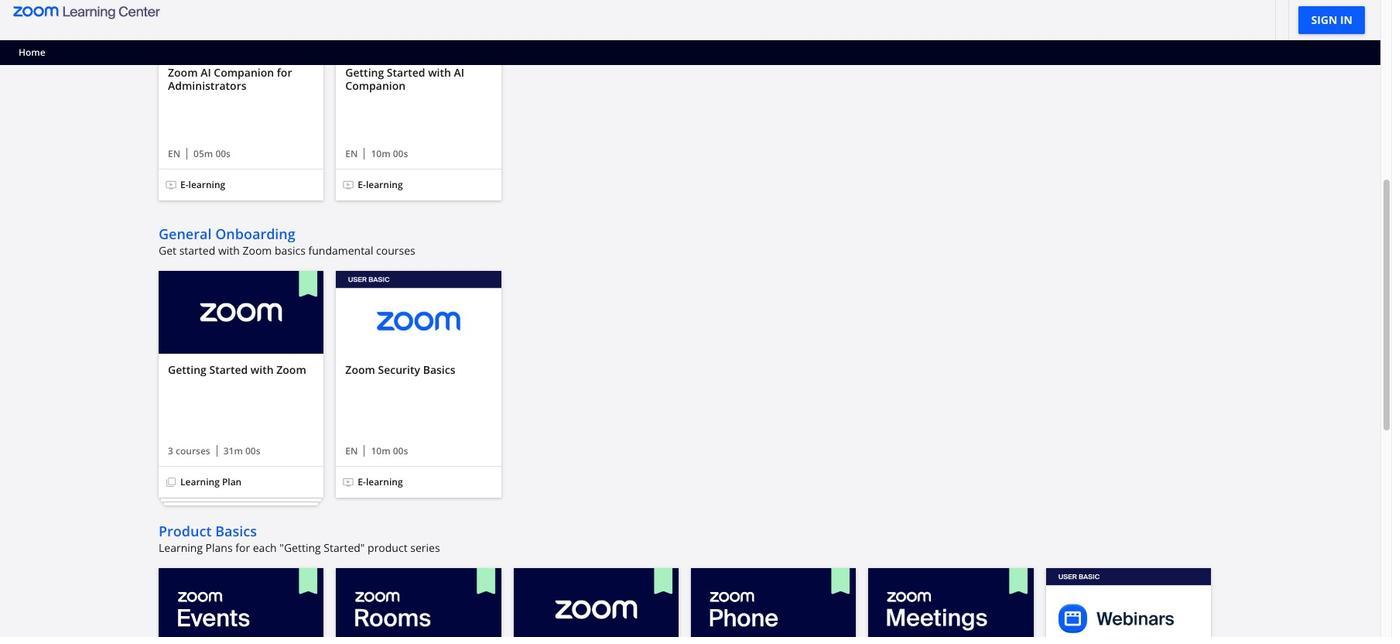 Task type: locate. For each thing, give the bounding box(es) containing it.
getting started with ai companion
[[345, 65, 465, 93]]

series
[[410, 541, 440, 555]]

05m 00s
[[194, 147, 231, 160]]

get
[[159, 243, 177, 258]]

basics inside product basics learning plans for each "getting started" product series
[[215, 522, 257, 540]]

e- for companion
[[358, 178, 366, 191]]

ai inside getting started with ai companion
[[454, 65, 465, 79]]

courses
[[376, 243, 415, 258], [176, 444, 210, 457]]

10m inside "general onboarding" list
[[371, 444, 391, 457]]

3
[[168, 444, 173, 457]]

1 vertical spatial learning
[[159, 541, 203, 555]]

10m 00s
[[371, 147, 408, 160], [371, 444, 408, 457]]

e-
[[180, 178, 189, 191], [358, 178, 366, 191], [358, 476, 366, 489]]

0 horizontal spatial companion
[[214, 65, 274, 79]]

with for ai
[[428, 65, 451, 79]]

started
[[179, 243, 215, 258]]

learning inside "general onboarding" list
[[366, 476, 403, 489]]

1 vertical spatial with
[[218, 243, 240, 258]]

courses right fundamental
[[376, 243, 415, 258]]

e- up started"
[[358, 476, 366, 489]]

learning
[[189, 178, 225, 191], [366, 178, 403, 191], [366, 476, 403, 489]]

e-learning up fundamental
[[358, 178, 403, 191]]

1 vertical spatial courses
[[176, 444, 210, 457]]

10m 00s for started
[[371, 147, 408, 160]]

e-learning up product
[[358, 476, 403, 489]]

security
[[378, 362, 420, 377]]

list
[[152, 0, 508, 200]]

0 vertical spatial started
[[387, 65, 425, 79]]

e-learning down 05m
[[180, 178, 225, 191]]

getting
[[345, 65, 384, 79], [168, 362, 207, 377]]

1 10m from the top
[[371, 147, 391, 160]]

0 vertical spatial learning
[[180, 476, 220, 489]]

getting inside getting started with ai companion
[[345, 65, 384, 79]]

10m inside "list"
[[371, 147, 391, 160]]

2 vertical spatial with
[[251, 362, 274, 377]]

zoom ai companion for administrators link
[[168, 65, 315, 93]]

with inside getting started with ai companion
[[428, 65, 451, 79]]

1 horizontal spatial companion
[[345, 78, 406, 93]]

00s for zoom
[[245, 444, 261, 457]]

00s
[[215, 147, 231, 160], [393, 147, 408, 160], [245, 444, 261, 457], [393, 444, 408, 457]]

zoom
[[168, 65, 198, 79], [243, 243, 272, 258], [277, 362, 306, 377], [345, 362, 375, 377]]

2 10m 00s from the top
[[371, 444, 408, 457]]

ai
[[201, 65, 211, 79], [454, 65, 465, 79]]

learning down product
[[159, 541, 203, 555]]

learning
[[180, 476, 220, 489], [159, 541, 203, 555]]

zoom ai companion for administrators
[[168, 65, 292, 93]]

with
[[428, 65, 451, 79], [218, 243, 240, 258], [251, 362, 274, 377]]

basics up plans in the left of the page
[[215, 522, 257, 540]]

2 horizontal spatial with
[[428, 65, 451, 79]]

for inside zoom ai companion for administrators
[[277, 65, 292, 79]]

basics
[[275, 243, 306, 258]]

0 horizontal spatial getting
[[168, 362, 207, 377]]

1 vertical spatial 10m 00s
[[371, 444, 408, 457]]

2 ai from the left
[[454, 65, 465, 79]]

zoom inside zoom ai companion for administrators
[[168, 65, 198, 79]]

0 vertical spatial 10m 00s
[[371, 147, 408, 160]]

1 10m 00s from the top
[[371, 147, 408, 160]]

0 vertical spatial courses
[[376, 243, 415, 258]]

courses right 3
[[176, 444, 210, 457]]

home link
[[19, 43, 45, 62]]

e-learning
[[180, 178, 225, 191], [358, 178, 403, 191], [358, 476, 403, 489]]

1 horizontal spatial courses
[[376, 243, 415, 258]]

0 horizontal spatial for
[[236, 541, 250, 555]]

product basics list
[[152, 568, 1218, 637]]

0 horizontal spatial with
[[218, 243, 240, 258]]

product
[[368, 541, 408, 555]]

started"
[[324, 541, 365, 555]]

1 horizontal spatial started
[[387, 65, 425, 79]]

getting started with zoom
[[168, 362, 306, 377]]

e- up fundamental
[[358, 178, 366, 191]]

0 vertical spatial for
[[277, 65, 292, 79]]

for inside product basics learning plans for each "getting started" product series
[[236, 541, 250, 555]]

basics inside "general onboarding" list
[[423, 362, 456, 377]]

started inside getting started with ai companion
[[387, 65, 425, 79]]

plans
[[206, 541, 233, 555]]

0 horizontal spatial basics
[[215, 522, 257, 540]]

1 horizontal spatial getting
[[345, 65, 384, 79]]

en inside list
[[345, 444, 358, 457]]

1 vertical spatial 10m
[[371, 444, 391, 457]]

en
[[168, 147, 180, 160], [345, 147, 358, 160], [345, 444, 358, 457]]

1 horizontal spatial with
[[251, 362, 274, 377]]

onboarding
[[215, 224, 296, 243]]

fundamental
[[308, 243, 373, 258]]

1 ai from the left
[[201, 65, 211, 79]]

en for companion
[[345, 147, 358, 160]]

1 vertical spatial getting
[[168, 362, 207, 377]]

getting for getting started with zoom
[[168, 362, 207, 377]]

2 10m from the top
[[371, 444, 391, 457]]

getting inside "general onboarding" list
[[168, 362, 207, 377]]

0 vertical spatial getting
[[345, 65, 384, 79]]

zoom inside general onboarding get started with zoom basics fundamental courses
[[243, 243, 272, 258]]

0 horizontal spatial started
[[209, 362, 248, 377]]

basics
[[423, 362, 456, 377], [215, 522, 257, 540]]

0 vertical spatial basics
[[423, 362, 456, 377]]

0 vertical spatial with
[[428, 65, 451, 79]]

e- for administrators
[[180, 178, 189, 191]]

1 horizontal spatial ai
[[454, 65, 465, 79]]

10m
[[371, 147, 391, 160], [371, 444, 391, 457]]

with inside general onboarding get started with zoom basics fundamental courses
[[218, 243, 240, 258]]

general onboarding get started with zoom basics fundamental courses
[[159, 224, 415, 258]]

1 horizontal spatial basics
[[423, 362, 456, 377]]

0 horizontal spatial courses
[[176, 444, 210, 457]]

basics right security
[[423, 362, 456, 377]]

learning for administrators
[[189, 178, 225, 191]]

0 horizontal spatial ai
[[201, 65, 211, 79]]

0 vertical spatial 10m
[[371, 147, 391, 160]]

go to zoom learning center homepage image
[[13, 6, 160, 19]]

1 horizontal spatial for
[[277, 65, 292, 79]]

companion
[[214, 65, 274, 79], [345, 78, 406, 93]]

1 vertical spatial basics
[[215, 522, 257, 540]]

started inside "general onboarding" list
[[209, 362, 248, 377]]

started
[[387, 65, 425, 79], [209, 362, 248, 377]]

31m
[[223, 444, 243, 457]]

started for zoom
[[209, 362, 248, 377]]

for
[[277, 65, 292, 79], [236, 541, 250, 555]]

10m 00s inside "general onboarding" list
[[371, 444, 408, 457]]

1 vertical spatial for
[[236, 541, 250, 555]]

10m for getting
[[371, 147, 391, 160]]

1 vertical spatial started
[[209, 362, 248, 377]]

in
[[1341, 12, 1353, 27]]

with for zoom
[[251, 362, 274, 377]]

learning left plan
[[180, 476, 220, 489]]

with inside "general onboarding" list
[[251, 362, 274, 377]]

courses inside general onboarding get started with zoom basics fundamental courses
[[376, 243, 415, 258]]

e- up general at top
[[180, 178, 189, 191]]



Task type: describe. For each thing, give the bounding box(es) containing it.
companion inside zoom ai companion for administrators
[[214, 65, 274, 79]]

zoom security basics link
[[345, 362, 492, 377]]

general onboarding list
[[152, 271, 508, 498]]

10m 00s for security
[[371, 444, 408, 457]]

getting for getting started with ai companion
[[345, 65, 384, 79]]

courses inside "general onboarding" list
[[176, 444, 210, 457]]

00s for for
[[215, 147, 231, 160]]

companion inside getting started with ai companion
[[345, 78, 406, 93]]

learning inside product basics learning plans for each "getting started" product series
[[159, 541, 203, 555]]

product
[[159, 522, 212, 540]]

plan
[[222, 476, 242, 489]]

en for administrators
[[168, 147, 180, 160]]

administrators
[[168, 78, 247, 93]]

general
[[159, 224, 212, 243]]

e- inside "general onboarding" list
[[358, 476, 366, 489]]

learning inside "general onboarding" list
[[180, 476, 220, 489]]

31m 00s
[[223, 444, 261, 457]]

e-learning inside "general onboarding" list
[[358, 476, 403, 489]]

started for ai
[[387, 65, 425, 79]]

zoom security basics
[[345, 362, 456, 377]]

product basics link
[[159, 522, 440, 540]]

05m
[[194, 147, 213, 160]]

"getting
[[280, 541, 321, 555]]

learning for companion
[[366, 178, 403, 191]]

00s for ai
[[393, 147, 408, 160]]

list containing zoom ai companion for administrators
[[152, 0, 508, 200]]

each
[[253, 541, 277, 555]]

learning plan
[[180, 476, 242, 489]]

getting started with zoom link
[[168, 362, 315, 377]]

sign in
[[1312, 12, 1353, 27]]

sign in button
[[1299, 6, 1365, 34]]

home
[[19, 46, 45, 59]]

getting started with ai companion link
[[345, 65, 492, 93]]

10m for zoom
[[371, 444, 391, 457]]

e-learning for administrators
[[180, 178, 225, 191]]

ai inside zoom ai companion for administrators
[[201, 65, 211, 79]]

3 courses
[[168, 444, 210, 457]]

e-learning for companion
[[358, 178, 403, 191]]

product basics learning plans for each "getting started" product series
[[159, 522, 440, 555]]

general onboarding link
[[159, 224, 415, 243]]

sign
[[1312, 12, 1338, 27]]



